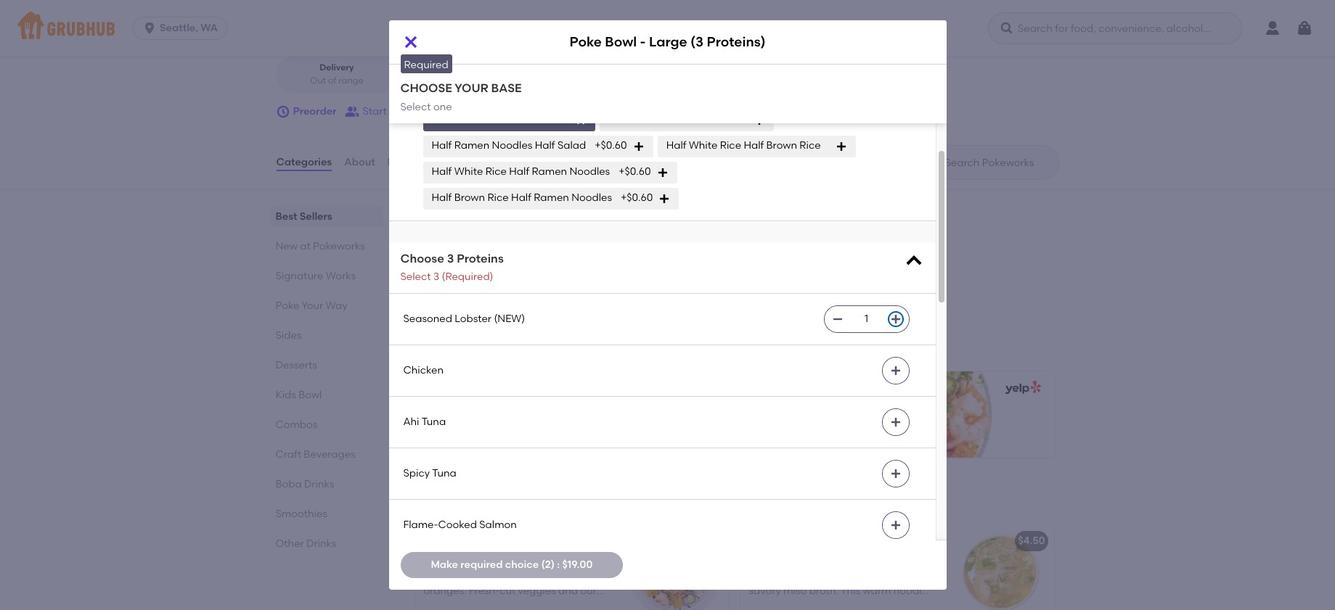 Task type: vqa. For each thing, say whether or not it's contained in the screenshot.
topmost Drinks
yes



Task type: describe. For each thing, give the bounding box(es) containing it.
other
[[275, 538, 304, 550]]

group
[[389, 105, 419, 118]]

poke bowl - large (3 proteins) inside poke bowl - large (3 proteins) button
[[751, 411, 899, 423]]

drinks for boba drinks
[[304, 478, 334, 491]]

boba drinks
[[275, 478, 334, 491]]

off
[[440, 228, 454, 240]]

pickup
[[449, 63, 478, 73]]

choose
[[400, 252, 444, 265]]

search icon image
[[922, 154, 939, 171]]

yelp image
[[1002, 381, 1041, 395]]

bowl inside button
[[778, 411, 802, 423]]

reviews
[[387, 156, 428, 168]]

half brown rice half salad
[[608, 114, 739, 126]]

onions.
[[891, 600, 926, 611]]

beverages
[[304, 449, 355, 461]]

seattle, wa
[[160, 22, 218, 34]]

of inside $3 off offer valid on first orders of $15 or more.
[[549, 245, 559, 257]]

required
[[460, 559, 503, 571]]

(425)
[[405, 3, 430, 16]]

chicken noodle soup image
[[945, 526, 1054, 611]]

orders
[[516, 245, 547, 257]]

0 vertical spatial ramen
[[454, 140, 489, 152]]

food
[[388, 26, 408, 36]]

categories button
[[275, 137, 333, 189]]

base inside choose your half & half base select one
[[569, 71, 594, 83]]

people icon image
[[345, 105, 360, 119]]

svg image inside seattle, wa button
[[142, 21, 157, 36]]

222
[[294, 3, 311, 16]]

1 vertical spatial new
[[412, 492, 447, 510]]

min
[[486, 75, 502, 85]]

(3 inside button
[[843, 411, 852, 423]]

white for half white rice half ramen noodles
[[454, 166, 483, 178]]

rice for half brown rice half ramen noodles
[[487, 192, 509, 204]]

luxe lobster bowl image
[[620, 526, 728, 611]]

6.0
[[425, 75, 437, 85]]

half & half button
[[389, 15, 935, 70]]

combos
[[275, 419, 318, 431]]

see
[[426, 289, 445, 301]]

delicate
[[772, 571, 812, 583]]

one inside choose your base select one
[[433, 101, 452, 113]]

start group order
[[363, 105, 448, 118]]

0 horizontal spatial large
[[649, 34, 687, 50]]

brown for half brown rice half ramen noodles
[[454, 192, 485, 204]]

poke your way
[[275, 300, 347, 312]]

proteins) inside button
[[855, 411, 899, 423]]

$15.65
[[426, 428, 456, 440]]

out
[[310, 75, 326, 85]]

rice for half white rice half brown rice
[[720, 140, 741, 152]]

white for half white rice half salad
[[454, 114, 483, 126]]

ramen for white
[[532, 166, 567, 178]]

0 vertical spatial noodles
[[492, 140, 532, 152]]

option group containing delivery out of range
[[275, 56, 524, 93]]

one inside choose your half & half base select one
[[456, 86, 474, 98]]

svg image inside main navigation navigation
[[1296, 20, 1313, 37]]

chicken
[[785, 556, 823, 568]]

green
[[860, 600, 889, 611]]

222 bellevue way ne • (425) 214-1182
[[294, 3, 471, 16]]

(new)
[[494, 313, 525, 325]]

range
[[338, 75, 364, 85]]

kids
[[275, 389, 296, 401]]

signature
[[275, 270, 323, 282]]

first
[[495, 245, 513, 257]]

half ramen noodles half salad
[[432, 140, 586, 152]]

(425) 214-1182 button
[[405, 3, 471, 17]]

noodles for half white rice half ramen noodles
[[569, 166, 610, 178]]

10–20
[[460, 75, 484, 85]]

& inside button
[[426, 36, 434, 49]]

noodles for half brown rice half ramen noodles
[[571, 192, 612, 204]]

combined
[[859, 556, 910, 568]]

salmon
[[479, 519, 517, 532]]

salad for half white rice half salad
[[532, 114, 560, 126]]

delivery
[[320, 63, 354, 73]]

savory
[[749, 556, 782, 568]]

half & half
[[403, 36, 456, 49]]

choose 3 proteins select 3 (required)
[[400, 252, 504, 283]]

preorder
[[293, 105, 336, 118]]

craft
[[275, 449, 301, 461]]

proteins
[[457, 252, 504, 265]]

tuna for spicy tuna
[[432, 468, 456, 480]]

miso
[[783, 585, 807, 598]]

wa
[[201, 22, 218, 34]]

0 vertical spatial new at pokeworks
[[275, 240, 365, 253]]

ahi
[[403, 416, 419, 429]]

$19.00
[[562, 559, 593, 571]]

noodle
[[893, 585, 928, 598]]

(2
[[527, 411, 537, 423]]

choose for choose your half & half base
[[423, 71, 468, 83]]

flame-cooked salmon
[[403, 519, 517, 532]]

order inside start group order button
[[421, 105, 448, 118]]

way for your
[[326, 300, 347, 312]]

1 vertical spatial 3
[[433, 271, 439, 283]]

1 vertical spatial best sellers
[[412, 326, 500, 344]]

reviews button
[[387, 137, 429, 189]]

bowl inside poke bowl - regular (2 proteins) $15.65
[[453, 411, 477, 423]]

poke inside poke bowl - regular (2 proteins) $15.65
[[426, 411, 450, 423]]

Input item quantity number field
[[850, 307, 882, 333]]

$4.50
[[1018, 535, 1045, 548]]

see details button
[[426, 282, 481, 308]]

boba
[[275, 478, 302, 491]]

details
[[447, 289, 481, 301]]

salad for half brown rice half salad
[[710, 114, 739, 126]]

& inside choose your half & half base select one
[[530, 71, 537, 83]]

half white rice half ramen noodles
[[432, 166, 610, 178]]

kids bowl
[[275, 389, 322, 401]]

rice for half white rice half salad
[[485, 114, 507, 126]]

white for half white rice half brown rice
[[689, 140, 718, 152]]

chicken
[[403, 365, 444, 377]]

salad for half ramen noodles half salad
[[557, 140, 586, 152]]

mi
[[440, 75, 451, 85]]

correct
[[549, 26, 581, 36]]

this
[[841, 585, 860, 598]]

savory chicken breast combined with delicate ramen noodles and our savory miso broth. this warm noodle soup is garnished with green onions.
[[749, 556, 929, 611]]

ahi tuna
[[403, 416, 446, 429]]

our
[[913, 571, 929, 583]]

Search Pokeworks search field
[[943, 156, 1054, 170]]

1 horizontal spatial sellers
[[449, 326, 500, 344]]

proteins) inside poke bowl - regular (2 proteins) $15.65
[[539, 411, 584, 423]]

categories
[[276, 156, 332, 168]]

delivery out of range
[[310, 63, 364, 85]]



Task type: locate. For each thing, give the bounding box(es) containing it.
1 horizontal spatial base
[[569, 71, 594, 83]]

half white rice half salad
[[432, 114, 560, 126]]

select for choose
[[400, 271, 431, 283]]

0 horizontal spatial base
[[491, 81, 522, 95]]

1 vertical spatial white
[[689, 140, 718, 152]]

seattle,
[[160, 22, 198, 34]]

your
[[470, 71, 499, 83], [455, 81, 488, 95]]

0 vertical spatial &
[[426, 36, 434, 49]]

1 horizontal spatial 3
[[447, 252, 454, 265]]

best down seasoned
[[412, 326, 446, 344]]

best sellers down the 'categories' button
[[275, 211, 332, 223]]

poke bowl - large (3 proteins)
[[569, 34, 766, 50], [751, 411, 899, 423]]

0 vertical spatial +$0.60
[[595, 140, 627, 152]]

sellers down the 'categories' button
[[300, 211, 332, 223]]

tuna for ahi tuna
[[422, 416, 446, 429]]

order right group
[[421, 105, 448, 118]]

sellers down the lobster
[[449, 326, 500, 344]]

1 vertical spatial large
[[811, 411, 840, 423]]

0 horizontal spatial pokeworks
[[313, 240, 365, 253]]

pokeworks up works
[[313, 240, 365, 253]]

- inside poke bowl - regular (2 proteins) $15.65
[[479, 411, 483, 423]]

see details
[[426, 289, 481, 301]]

poke bowl - regular (2 proteins) $15.65
[[426, 411, 584, 440]]

0 horizontal spatial with
[[749, 571, 769, 583]]

1 horizontal spatial one
[[456, 86, 474, 98]]

1 horizontal spatial brown
[[631, 114, 662, 126]]

base up half white rice half salad
[[491, 81, 522, 95]]

ramen for brown
[[534, 192, 569, 204]]

0 horizontal spatial new
[[275, 240, 298, 253]]

3 up see
[[433, 271, 439, 283]]

brown
[[631, 114, 662, 126], [766, 140, 797, 152], [454, 192, 485, 204]]

0 horizontal spatial new at pokeworks
[[275, 240, 365, 253]]

1 vertical spatial ramen
[[532, 166, 567, 178]]

0 vertical spatial of
[[328, 75, 336, 85]]

:
[[557, 559, 560, 571]]

svg image
[[142, 21, 157, 36], [1000, 21, 1014, 36], [402, 33, 419, 51], [753, 114, 765, 126], [633, 141, 644, 152], [835, 141, 847, 152], [903, 251, 924, 271], [832, 314, 843, 326], [890, 314, 901, 326], [890, 365, 901, 377], [890, 469, 901, 480], [890, 520, 901, 532]]

2 vertical spatial ramen
[[534, 192, 569, 204]]

0 vertical spatial new
[[275, 240, 298, 253]]

1 horizontal spatial pokeworks
[[470, 492, 553, 510]]

0 vertical spatial with
[[749, 571, 769, 583]]

0 vertical spatial way
[[357, 3, 379, 16]]

poke inside button
[[751, 411, 775, 423]]

new at pokeworks up salmon at the bottom
[[412, 492, 553, 510]]

is
[[775, 600, 783, 611]]

half white rice half brown rice
[[666, 140, 821, 152]]

0 vertical spatial (3
[[690, 34, 703, 50]]

choose for choose your base
[[400, 81, 452, 95]]

your for base
[[455, 81, 488, 95]]

+$0.60
[[595, 140, 627, 152], [619, 166, 651, 178], [621, 192, 653, 204]]

new up flame-
[[412, 492, 447, 510]]

0 vertical spatial at
[[300, 240, 311, 253]]

• inside pickup 6.0 mi • 10–20 min
[[454, 75, 457, 85]]

rice for half brown rice half salad
[[664, 114, 685, 126]]

-
[[640, 34, 646, 50], [479, 411, 483, 423], [804, 411, 809, 423]]

with up savory
[[749, 571, 769, 583]]

seasoned lobster (new)
[[403, 313, 525, 325]]

one down mi
[[433, 101, 452, 113]]

1 horizontal spatial best sellers
[[412, 326, 500, 344]]

3
[[447, 252, 454, 265], [433, 271, 439, 283]]

0 vertical spatial drinks
[[304, 478, 334, 491]]

select for choose
[[400, 101, 431, 113]]

1 horizontal spatial (3
[[843, 411, 852, 423]]

& up required
[[426, 36, 434, 49]]

1 vertical spatial order
[[421, 105, 448, 118]]

tuna right the spicy
[[432, 468, 456, 480]]

2 vertical spatial +$0.60
[[621, 192, 653, 204]]

on
[[480, 245, 492, 257]]

best sellers down seasoned lobster (new)
[[412, 326, 500, 344]]

0 vertical spatial 3
[[447, 252, 454, 265]]

new at pokeworks up signature works
[[275, 240, 365, 253]]

1 horizontal spatial of
[[549, 245, 559, 257]]

make required choice (2) : $19.00
[[431, 559, 593, 571]]

1 vertical spatial •
[[454, 75, 457, 85]]

0 vertical spatial one
[[456, 86, 474, 98]]

2 vertical spatial brown
[[454, 192, 485, 204]]

way left ne
[[357, 3, 379, 16]]

0 horizontal spatial way
[[326, 300, 347, 312]]

bowl
[[605, 34, 637, 50], [299, 389, 322, 401], [453, 411, 477, 423], [778, 411, 802, 423]]

1 vertical spatial +$0.60
[[619, 166, 651, 178]]

with down this on the right bottom
[[837, 600, 858, 611]]

1 horizontal spatial with
[[837, 600, 858, 611]]

of left $15
[[549, 245, 559, 257]]

with
[[749, 571, 769, 583], [837, 600, 858, 611]]

order right correct
[[583, 26, 606, 36]]

0 vertical spatial sellers
[[300, 211, 332, 223]]

breast
[[825, 556, 857, 568]]

spicy
[[403, 468, 430, 480]]

0 horizontal spatial of
[[328, 75, 336, 85]]

1 vertical spatial pokeworks
[[470, 492, 553, 510]]

ne
[[381, 3, 395, 16]]

regular
[[486, 411, 525, 423]]

(3
[[690, 34, 703, 50], [843, 411, 852, 423]]

0 horizontal spatial at
[[300, 240, 311, 253]]

1182
[[452, 3, 471, 16]]

pokeworks up salmon at the bottom
[[470, 492, 553, 510]]

rice
[[485, 114, 507, 126], [664, 114, 685, 126], [720, 140, 741, 152], [800, 140, 821, 152], [485, 166, 507, 178], [487, 192, 509, 204]]

0 horizontal spatial •
[[398, 3, 403, 16]]

1 vertical spatial of
[[549, 245, 559, 257]]

drinks right other
[[306, 538, 336, 550]]

large inside button
[[811, 411, 840, 423]]

at up 'signature'
[[300, 240, 311, 253]]

garnished
[[785, 600, 834, 611]]

choose your half & half base select one
[[423, 71, 594, 98]]

pokeworks
[[313, 240, 365, 253], [470, 492, 553, 510]]

drinks
[[304, 478, 334, 491], [306, 538, 336, 550]]

0 vertical spatial best sellers
[[275, 211, 332, 223]]

1 vertical spatial sellers
[[449, 326, 500, 344]]

1 vertical spatial &
[[530, 71, 537, 83]]

salad up the half white rice half brown rice
[[710, 114, 739, 126]]

2 horizontal spatial -
[[804, 411, 809, 423]]

white down half brown rice half salad at the top of page
[[689, 140, 718, 152]]

2 horizontal spatial proteins)
[[855, 411, 899, 423]]

0 horizontal spatial 3
[[433, 271, 439, 283]]

0 horizontal spatial -
[[479, 411, 483, 423]]

1 vertical spatial noodles
[[569, 166, 610, 178]]

1 vertical spatial best
[[412, 326, 446, 344]]

0 vertical spatial brown
[[631, 114, 662, 126]]

noodles
[[492, 140, 532, 152], [569, 166, 610, 178], [571, 192, 612, 204]]

1 horizontal spatial proteins)
[[707, 34, 766, 50]]

new up 'signature'
[[275, 240, 298, 253]]

select inside choose your half & half base select one
[[423, 86, 453, 98]]

1 horizontal spatial at
[[450, 492, 467, 510]]

0 vertical spatial white
[[454, 114, 483, 126]]

(required)
[[442, 271, 493, 283]]

1 half from the left
[[501, 71, 527, 83]]

+$0.60 for half brown rice half ramen noodles
[[621, 192, 653, 204]]

0 horizontal spatial best sellers
[[275, 211, 332, 223]]

0 horizontal spatial &
[[426, 36, 434, 49]]

promo image
[[601, 239, 654, 292]]

of
[[328, 75, 336, 85], [549, 245, 559, 257]]

& right min
[[530, 71, 537, 83]]

or
[[426, 260, 437, 272]]

rice for half white rice half ramen noodles
[[485, 166, 507, 178]]

base down correct order
[[569, 71, 594, 83]]

good food
[[362, 26, 408, 36]]

desserts
[[275, 359, 317, 372]]

0 vertical spatial select
[[423, 86, 453, 98]]

0 horizontal spatial one
[[433, 101, 452, 113]]

flame-
[[403, 519, 438, 532]]

0 horizontal spatial best
[[275, 211, 297, 223]]

- inside button
[[804, 411, 809, 423]]

pickup 6.0 mi • 10–20 min
[[425, 63, 502, 85]]

1 horizontal spatial best
[[412, 326, 446, 344]]

1 vertical spatial drinks
[[306, 538, 336, 550]]

offer
[[426, 245, 452, 257]]

of inside delivery out of range
[[328, 75, 336, 85]]

0 horizontal spatial half
[[501, 71, 527, 83]]

0 vertical spatial order
[[583, 26, 606, 36]]

white down choose your base select one
[[454, 114, 483, 126]]

proteins)
[[707, 34, 766, 50], [539, 411, 584, 423], [855, 411, 899, 423]]

about
[[344, 156, 375, 168]]

salad up half ramen noodles half salad
[[532, 114, 560, 126]]

0 vertical spatial tuna
[[422, 416, 446, 429]]

• right ne
[[398, 3, 403, 16]]

0 vertical spatial pokeworks
[[313, 240, 365, 253]]

$3 off offer valid on first orders of $15 or more.
[[426, 228, 576, 272]]

choose inside choose your half & half base select one
[[423, 71, 468, 83]]

cooked
[[438, 519, 477, 532]]

svg image inside preorder button
[[275, 105, 290, 119]]

at up cooked
[[450, 492, 467, 510]]

1 horizontal spatial &
[[530, 71, 537, 83]]

ramen up half brown rice half ramen noodles
[[532, 166, 567, 178]]

tuna
[[422, 416, 446, 429], [432, 468, 456, 480]]

0 vertical spatial best
[[275, 211, 297, 223]]

brown for half brown rice half salad
[[631, 114, 662, 126]]

drinks down craft beverages
[[304, 478, 334, 491]]

0 vertical spatial •
[[398, 3, 403, 16]]

1 vertical spatial select
[[400, 101, 431, 113]]

1 horizontal spatial new at pokeworks
[[412, 492, 553, 510]]

select inside choose your base select one
[[400, 101, 431, 113]]

valid
[[454, 245, 477, 257]]

ramen down half white rice half salad
[[454, 140, 489, 152]]

seasoned
[[403, 313, 452, 325]]

large
[[649, 34, 687, 50], [811, 411, 840, 423]]

(2)
[[541, 559, 555, 571]]

tuna right ahi
[[422, 416, 446, 429]]

your for half
[[470, 71, 499, 83]]

preorder button
[[275, 99, 336, 125]]

your inside choose your half & half base select one
[[470, 71, 499, 83]]

1 horizontal spatial way
[[357, 3, 379, 16]]

half
[[501, 71, 527, 83], [540, 71, 566, 83]]

1 vertical spatial with
[[837, 600, 858, 611]]

option group
[[275, 56, 524, 93]]

1 vertical spatial (3
[[843, 411, 852, 423]]

1 vertical spatial tuna
[[432, 468, 456, 480]]

your inside choose your base select one
[[455, 81, 488, 95]]

0 horizontal spatial (3
[[690, 34, 703, 50]]

one down 10–20
[[456, 86, 474, 98]]

+$0.60 for half ramen noodles half salad
[[595, 140, 627, 152]]

3 left valid on the top of page
[[447, 252, 454, 265]]

lobster
[[455, 313, 492, 325]]

select inside choose 3 proteins select 3 (required)
[[400, 271, 431, 283]]

of down delivery
[[328, 75, 336, 85]]

required
[[404, 59, 448, 71]]

half right 10–20
[[501, 71, 527, 83]]

warm
[[863, 585, 891, 598]]

• right mi
[[454, 75, 457, 85]]

seattle, wa button
[[133, 17, 233, 40]]

way right your
[[326, 300, 347, 312]]

1 horizontal spatial order
[[583, 26, 606, 36]]

savory
[[749, 585, 781, 598]]

start
[[363, 105, 387, 118]]

+$0.60 for half white rice half ramen noodles
[[619, 166, 651, 178]]

1 vertical spatial poke bowl - large (3 proteins)
[[751, 411, 899, 423]]

0 horizontal spatial order
[[421, 105, 448, 118]]

0 horizontal spatial proteins)
[[539, 411, 584, 423]]

1 horizontal spatial -
[[640, 34, 646, 50]]

1 vertical spatial way
[[326, 300, 347, 312]]

0 vertical spatial poke bowl - large (3 proteins)
[[569, 34, 766, 50]]

$15
[[561, 245, 576, 257]]

1 horizontal spatial new
[[412, 492, 447, 510]]

ramen
[[815, 571, 847, 583]]

drinks for other drinks
[[306, 538, 336, 550]]

works
[[326, 270, 356, 282]]

2 vertical spatial noodles
[[571, 192, 612, 204]]

1 horizontal spatial •
[[454, 75, 457, 85]]

2 half from the left
[[540, 71, 566, 83]]

main navigation navigation
[[0, 0, 1335, 57]]

best down the 'categories' button
[[275, 211, 297, 223]]

2 horizontal spatial brown
[[766, 140, 797, 152]]

way for bellevue
[[357, 3, 379, 16]]

way
[[357, 3, 379, 16], [326, 300, 347, 312]]

signature works
[[275, 270, 356, 282]]

svg image
[[1296, 20, 1313, 37], [275, 105, 290, 119], [575, 114, 586, 126], [657, 167, 668, 178], [659, 193, 670, 204], [890, 417, 901, 429]]

choose inside choose your base select one
[[400, 81, 452, 95]]

1 vertical spatial brown
[[766, 140, 797, 152]]

other drinks
[[275, 538, 336, 550]]

poke bowl - large (3 proteins) button
[[740, 372, 1054, 458]]

about button
[[343, 137, 376, 189]]

noodles
[[849, 571, 888, 583]]

white down half ramen noodles half salad
[[454, 166, 483, 178]]

2 vertical spatial white
[[454, 166, 483, 178]]

spicy tuna
[[403, 468, 456, 480]]

0 horizontal spatial sellers
[[300, 211, 332, 223]]

choose your base select one
[[400, 81, 522, 113]]

222 bellevue way ne button
[[293, 2, 396, 18]]

1 vertical spatial at
[[450, 492, 467, 510]]

ramen down half white rice half ramen noodles
[[534, 192, 569, 204]]

1 vertical spatial one
[[433, 101, 452, 113]]

base inside choose your base select one
[[491, 81, 522, 95]]

half brown rice half ramen noodles
[[432, 192, 612, 204]]

half down correct
[[540, 71, 566, 83]]

salad up half white rice half ramen noodles
[[557, 140, 586, 152]]

new
[[275, 240, 298, 253], [412, 492, 447, 510]]

1 vertical spatial new at pokeworks
[[412, 492, 553, 510]]

1 horizontal spatial large
[[811, 411, 840, 423]]

214-
[[432, 3, 452, 16]]

correct order
[[549, 26, 606, 36]]



